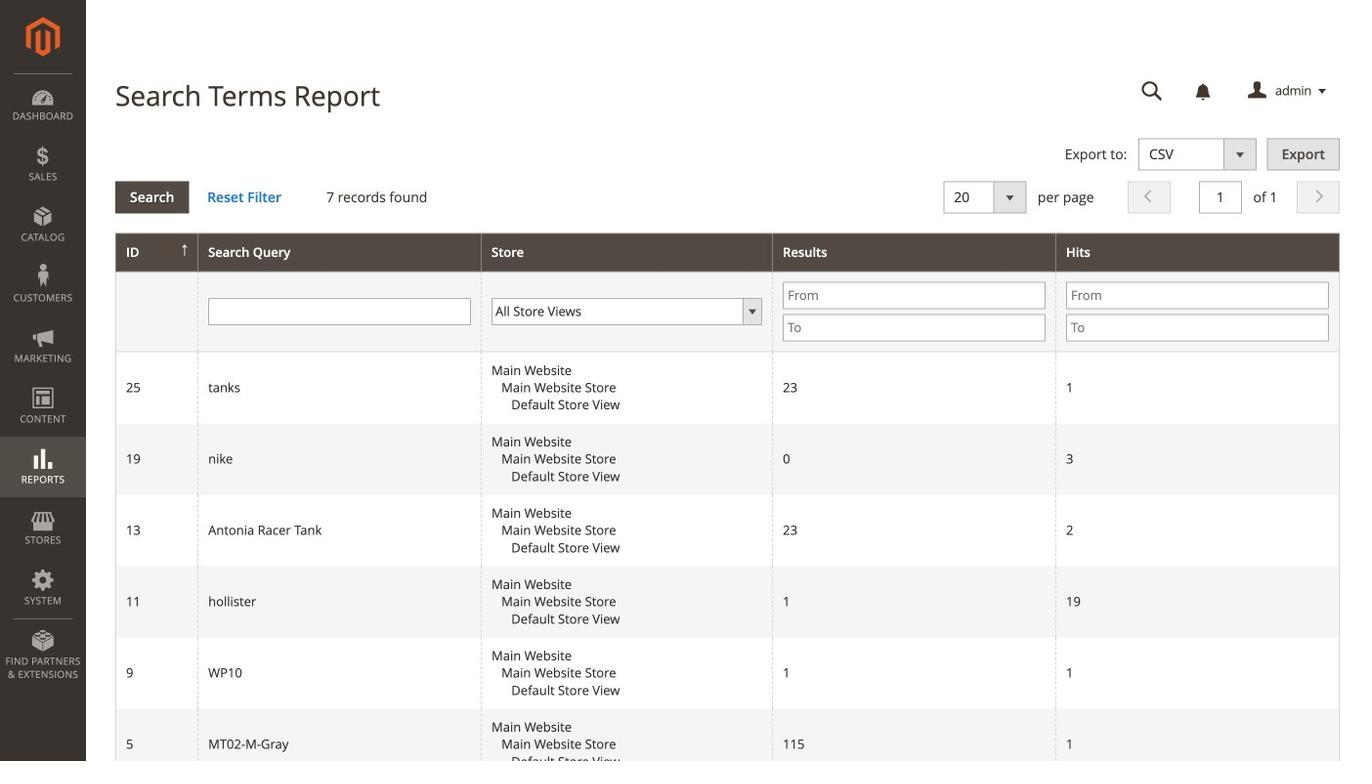 Task type: locate. For each thing, give the bounding box(es) containing it.
1 horizontal spatial to text field
[[1067, 314, 1329, 341]]

to text field for from text box
[[783, 314, 1046, 341]]

2 to text field from the left
[[1067, 314, 1329, 341]]

to text field down from text box
[[783, 314, 1046, 341]]

to text field down from text field
[[1067, 314, 1329, 341]]

to text field for from text field
[[1067, 314, 1329, 341]]

0 horizontal spatial to text field
[[783, 314, 1046, 341]]

From text field
[[1067, 282, 1329, 309]]

To text field
[[783, 314, 1046, 341], [1067, 314, 1329, 341]]

1 to text field from the left
[[783, 314, 1046, 341]]

menu bar
[[0, 73, 86, 691]]

None text field
[[1128, 74, 1177, 109], [1199, 181, 1242, 214], [208, 298, 471, 325], [1128, 74, 1177, 109], [1199, 181, 1242, 214], [208, 298, 471, 325]]



Task type: describe. For each thing, give the bounding box(es) containing it.
magento admin panel image
[[26, 17, 60, 57]]

From text field
[[783, 282, 1046, 309]]



Task type: vqa. For each thing, say whether or not it's contained in the screenshot.
second TO 'text field' from the right
yes



